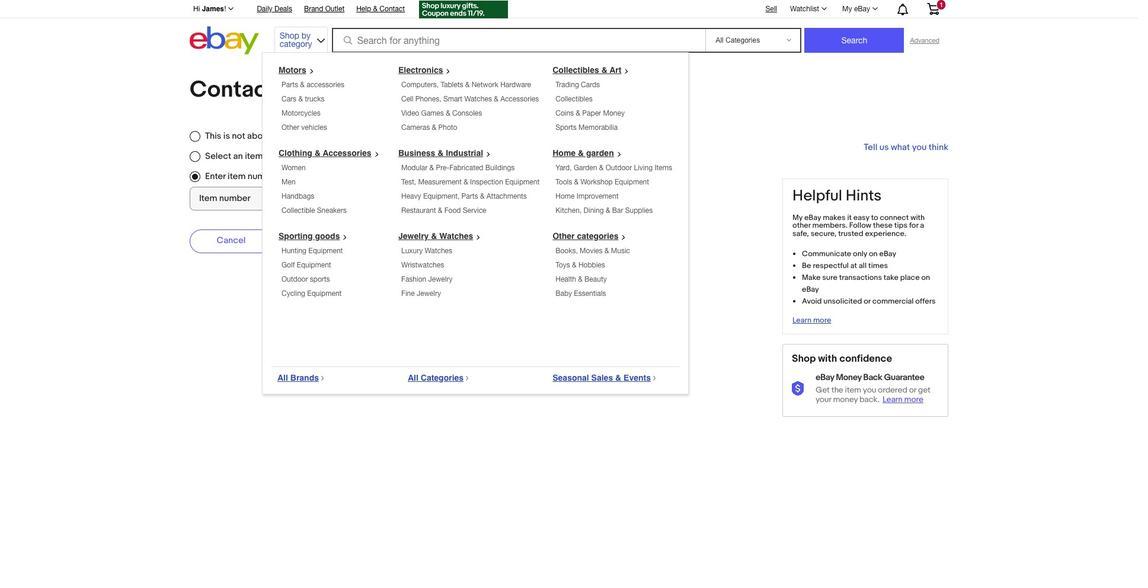 Task type: describe. For each thing, give the bounding box(es) containing it.
wristwatches
[[402, 261, 444, 269]]

& down the fabricated
[[464, 178, 468, 186]]

help & contact
[[357, 5, 405, 13]]

kitchen,
[[556, 206, 582, 215]]

2 vertical spatial jewelry
[[417, 289, 441, 298]]

helpful
[[793, 187, 843, 205]]

motors link
[[279, 65, 319, 75]]

luxury watches wristwatches fashion jewelry fine jewelry
[[402, 247, 453, 298]]

sporting goods
[[279, 231, 340, 241]]

account navigation
[[187, 0, 949, 20]]

business & industrial
[[399, 148, 483, 158]]

events
[[624, 373, 651, 383]]

dining
[[584, 206, 604, 215]]

collectible sneakers link
[[282, 206, 347, 215]]

offers
[[916, 297, 936, 306]]

luxury watches link
[[402, 247, 453, 255]]

test,
[[402, 178, 416, 186]]

you for think
[[913, 142, 927, 153]]

or inside get the item you ordered or get your money back.
[[910, 385, 917, 395]]

these
[[874, 221, 893, 230]]

make
[[802, 273, 821, 282]]

times
[[869, 261, 888, 270]]

& right clothing
[[315, 148, 321, 158]]

& right tools
[[574, 178, 579, 186]]

1 horizontal spatial learn
[[883, 395, 903, 405]]

music
[[611, 247, 630, 255]]

hi james !
[[193, 5, 226, 13]]

business
[[399, 148, 435, 158]]

all for all brands
[[278, 373, 288, 383]]

women men handbags collectible sneakers
[[282, 164, 347, 215]]

0 horizontal spatial an
[[233, 151, 243, 162]]

sneakers
[[317, 206, 347, 215]]

cards
[[581, 81, 600, 89]]

shop by category button
[[274, 26, 328, 52]]

other inside parts & accessories cars & trucks motorcycles other vehicles
[[282, 123, 300, 132]]

0 vertical spatial collectibles
[[553, 65, 600, 75]]

sports
[[556, 123, 577, 132]]

blowitoutahere
[[345, 76, 502, 104]]

brand outlet link
[[304, 3, 345, 16]]

sell
[[766, 5, 778, 13]]

baby essentials link
[[556, 289, 606, 298]]

1 vertical spatial on
[[922, 273, 931, 282]]

deals
[[275, 5, 292, 13]]

books, movies & music toys & hobbies health & beauty baby essentials
[[556, 247, 630, 298]]

& left food
[[438, 206, 443, 215]]

0 vertical spatial an
[[273, 130, 283, 142]]

computers, tablets & network hardware link
[[402, 81, 531, 89]]

seasonal sales & events
[[553, 373, 651, 383]]

trading
[[556, 81, 579, 89]]

& left bar
[[606, 206, 611, 215]]

shop for shop with confidence
[[792, 353, 816, 365]]

ebay down "make"
[[802, 285, 819, 294]]

all brands
[[278, 373, 319, 383]]

equipment inside the modular & pre-fabricated buildings test, measurement & inspection equipment heavy equipment, parts & attachments restaurant & food service
[[505, 178, 540, 186]]

shop by category
[[280, 31, 312, 49]]

network
[[472, 81, 499, 89]]

sporting
[[279, 231, 313, 241]]

bar
[[613, 206, 624, 215]]

golf equipment link
[[282, 261, 331, 269]]

goods
[[315, 231, 340, 241]]

with inside my ebay makes it easy to connect with other members. follow these tips for a safe, secure, trusted experience.
[[911, 213, 925, 222]]

item inside get the item you ordered or get your money back.
[[846, 385, 862, 395]]

1 horizontal spatial money
[[836, 372, 862, 383]]

tips
[[895, 221, 908, 230]]

sales
[[592, 373, 613, 383]]

& down inspection
[[480, 192, 485, 200]]

restaurant & food service link
[[402, 206, 487, 215]]

follow
[[850, 221, 872, 230]]

& up pre-
[[438, 148, 444, 158]]

baby
[[556, 289, 572, 298]]

& left art
[[602, 65, 608, 75]]

collectibles inside trading cards collectibles coins & paper money sports memorabilia
[[556, 95, 593, 103]]

trading cards link
[[556, 81, 600, 89]]

computers, tablets & network hardware cell phones, smart watches & accessories video games & consoles cameras & photo
[[402, 81, 539, 132]]

cell
[[402, 95, 414, 103]]

other categories
[[553, 231, 619, 241]]

sports memorabilia link
[[556, 123, 618, 132]]

parts inside the modular & pre-fabricated buildings test, measurement & inspection equipment heavy equipment, parts & attachments restaurant & food service
[[462, 192, 478, 200]]

not
[[232, 130, 245, 142]]

sports
[[310, 275, 330, 284]]

golf
[[282, 261, 295, 269]]

makes
[[823, 213, 846, 222]]

all brands link
[[278, 373, 329, 383]]

your
[[816, 395, 832, 405]]

fabricated
[[450, 164, 484, 172]]

& up garden
[[578, 148, 584, 158]]

clothing & accessories
[[279, 148, 372, 158]]

Search for anything text field
[[334, 29, 704, 52]]

& down toys & hobbies link
[[578, 275, 583, 284]]

easy
[[854, 213, 870, 222]]

yard, garden & outdoor living items tools & workshop equipment home improvement kitchen, dining & bar supplies
[[556, 164, 673, 215]]

beauty
[[585, 275, 607, 284]]

all
[[859, 261, 867, 270]]

1 vertical spatial with
[[819, 353, 838, 365]]

us
[[880, 142, 890, 153]]

electronics
[[399, 65, 443, 75]]

confidence
[[840, 353, 893, 365]]

you for ordered
[[863, 385, 877, 395]]

0 horizontal spatial contact
[[190, 76, 275, 104]]

equipment inside yard, garden & outdoor living items tools & workshop equipment home improvement kitchen, dining & bar supplies
[[615, 178, 649, 186]]

outdoor sports link
[[282, 275, 330, 284]]

tablets
[[441, 81, 464, 89]]

& up luxury watches link
[[431, 231, 437, 241]]

outdoor inside yard, garden & outdoor living items tools & workshop equipment home improvement kitchen, dining & bar supplies
[[606, 164, 632, 172]]

restaurant
[[402, 206, 436, 215]]

yard,
[[556, 164, 572, 172]]

& right sales
[[616, 373, 622, 383]]

books,
[[556, 247, 578, 255]]

contact inside account navigation
[[380, 5, 405, 13]]

women link
[[282, 164, 306, 172]]

get
[[816, 385, 830, 395]]

workshop
[[581, 178, 613, 186]]

1 vertical spatial watches
[[440, 231, 474, 241]]

ebay up get at the right of page
[[816, 372, 835, 383]]

& right toys
[[572, 261, 577, 269]]

& inside trading cards collectibles coins & paper money sports memorabilia
[[576, 109, 581, 117]]

item down select an item
[[228, 171, 246, 182]]

& up cell phones, smart watches & accessories link
[[465, 81, 470, 89]]

what
[[891, 142, 911, 153]]

equipment,
[[423, 192, 460, 200]]

buildings
[[486, 164, 515, 172]]

parts inside parts & accessories cars & trucks motorcycles other vehicles
[[282, 81, 298, 89]]

food
[[445, 206, 461, 215]]

my for my ebay makes it easy to connect with other members. follow these tips for a safe, secure, trusted experience.
[[793, 213, 803, 222]]

get
[[919, 385, 931, 395]]

0 vertical spatial home
[[553, 148, 576, 158]]

watchlist link
[[784, 2, 833, 16]]

hunting
[[282, 247, 307, 255]]

attachments
[[487, 192, 527, 200]]

yard, garden & outdoor living items link
[[556, 164, 673, 172]]

continue
[[315, 235, 352, 246]]

it
[[848, 213, 852, 222]]



Task type: vqa. For each thing, say whether or not it's contained in the screenshot.


Task type: locate. For each thing, give the bounding box(es) containing it.
0 horizontal spatial you
[[863, 385, 877, 395]]

heavy
[[402, 192, 421, 200]]

or left 'get'
[[910, 385, 917, 395]]

get the item you ordered or get your money back.
[[816, 385, 931, 405]]

fashion jewelry link
[[402, 275, 453, 284]]

1 vertical spatial my
[[793, 213, 803, 222]]

jewelry up "luxury" on the top
[[399, 231, 429, 241]]

industrial
[[446, 148, 483, 158]]

0 vertical spatial you
[[913, 142, 927, 153]]

0 horizontal spatial learn more link
[[793, 316, 832, 325]]

ebay up secure, in the top of the page
[[805, 213, 822, 222]]

2 vertical spatial watches
[[425, 247, 453, 255]]

parts & accessories cars & trucks motorcycles other vehicles
[[282, 81, 345, 132]]

0 vertical spatial on
[[869, 249, 878, 259]]

equipment down the hunting equipment link
[[297, 261, 331, 269]]

members.
[[813, 221, 848, 230]]

communicate
[[802, 249, 852, 259]]

watches down jewelry & watches
[[425, 247, 453, 255]]

modular & pre-fabricated buildings test, measurement & inspection equipment heavy equipment, parts & attachments restaurant & food service
[[402, 164, 540, 215]]

test, measurement & inspection equipment link
[[402, 178, 540, 186]]

collectibles down trading cards link
[[556, 95, 593, 103]]

0 vertical spatial with
[[911, 213, 925, 222]]

0 vertical spatial learn
[[793, 316, 812, 325]]

home inside yard, garden & outdoor living items tools & workshop equipment home improvement kitchen, dining & bar supplies
[[556, 192, 575, 200]]

0 vertical spatial parts
[[282, 81, 298, 89]]

parts down test, measurement & inspection equipment link
[[462, 192, 478, 200]]

on up times
[[869, 249, 878, 259]]

modular
[[402, 164, 428, 172]]

none submit inside banner
[[805, 28, 905, 53]]

1 horizontal spatial learn more
[[883, 395, 924, 405]]

other
[[282, 123, 300, 132], [553, 231, 575, 241]]

about
[[247, 130, 271, 142]]

0 vertical spatial other
[[282, 123, 300, 132]]

& up photo
[[446, 109, 451, 117]]

cancel link
[[190, 230, 273, 253]]

& right 'coins'
[[576, 109, 581, 117]]

1 horizontal spatial you
[[913, 142, 927, 153]]

parts & accessories link
[[282, 81, 345, 89]]

you right what
[[913, 142, 927, 153]]

watches down network
[[465, 95, 492, 103]]

jewelry down wristwatches
[[429, 275, 453, 284]]

watches down food
[[440, 231, 474, 241]]

1 vertical spatial contact
[[190, 76, 275, 104]]

shop left by on the left top of page
[[280, 31, 299, 40]]

all for all categories
[[408, 373, 419, 383]]

accessories down vehicles
[[323, 148, 372, 158]]

0 vertical spatial money
[[603, 109, 625, 117]]

learn more for the right learn more link
[[883, 395, 924, 405]]

accessories
[[501, 95, 539, 103], [323, 148, 372, 158]]

all categories link
[[408, 373, 474, 383]]

fine jewelry link
[[402, 289, 441, 298]]

learn more down guarantee
[[883, 395, 924, 405]]

home up 'yard,'
[[553, 148, 576, 158]]

learn more link down avoid at the bottom right of page
[[793, 316, 832, 325]]

accessories down hardware
[[501, 95, 539, 103]]

jewelry
[[399, 231, 429, 241], [429, 275, 453, 284], [417, 289, 441, 298]]

service
[[463, 206, 487, 215]]

0 horizontal spatial learn
[[793, 316, 812, 325]]

art
[[610, 65, 622, 75]]

seasonal
[[553, 373, 589, 383]]

1 vertical spatial jewelry
[[429, 275, 453, 284]]

collectible
[[282, 206, 315, 215]]

1 vertical spatial outdoor
[[282, 275, 308, 284]]

1 horizontal spatial an
[[273, 130, 283, 142]]

an right about
[[273, 130, 283, 142]]

to
[[872, 213, 879, 222]]

fashion
[[402, 275, 427, 284]]

this
[[205, 130, 221, 142]]

1 vertical spatial learn more link
[[883, 395, 927, 405]]

0 horizontal spatial all
[[278, 373, 288, 383]]

other down motorcycles
[[282, 123, 300, 132]]

outdoor up the "tools & workshop equipment" "link"
[[606, 164, 632, 172]]

money inside trading cards collectibles coins & paper money sports memorabilia
[[603, 109, 625, 117]]

& left music on the top right of the page
[[605, 247, 609, 255]]

an right the select
[[233, 151, 243, 162]]

contact up is
[[190, 76, 275, 104]]

collectibles up trading cards link
[[553, 65, 600, 75]]

jewelry down 'fashion jewelry' link
[[417, 289, 441, 298]]

cars & trucks link
[[282, 95, 325, 103]]

watchlist
[[791, 5, 820, 13]]

other up books,
[[553, 231, 575, 241]]

be
[[802, 261, 812, 270]]

my for my ebay
[[843, 5, 853, 13]]

tell us what you think link
[[864, 142, 949, 153]]

pre-
[[436, 164, 450, 172]]

video games & consoles link
[[402, 109, 482, 117]]

women
[[282, 164, 306, 172]]

1 horizontal spatial or
[[910, 385, 917, 395]]

advanced link
[[905, 28, 946, 52]]

money up memorabilia
[[603, 109, 625, 117]]

1 all from the left
[[278, 373, 288, 383]]

ebay right watchlist link
[[855, 5, 871, 13]]

all left brands
[[278, 373, 288, 383]]

1 horizontal spatial contact
[[380, 5, 405, 13]]

watches inside computers, tablets & network hardware cell phones, smart watches & accessories video games & consoles cameras & photo
[[465, 95, 492, 103]]

sell link
[[761, 5, 783, 13]]

0 horizontal spatial my
[[793, 213, 803, 222]]

more down guarantee
[[905, 395, 924, 405]]

daily deals link
[[257, 3, 292, 16]]

this is not about an item
[[205, 130, 303, 142]]

enter item number
[[205, 171, 279, 182]]

learn more for the top learn more link
[[793, 316, 832, 325]]

my up safe,
[[793, 213, 803, 222]]

jewelry & watches
[[399, 231, 474, 241]]

you down ebay money back guarantee
[[863, 385, 877, 395]]

or inside 'communicate only on ebay be respectful at all times make sure transactions take place on ebay avoid unsolicited or commercial offers'
[[864, 297, 871, 306]]

my ebay makes it easy to connect with other members. follow these tips for a safe, secure, trusted experience.
[[793, 213, 925, 239]]

cameras
[[402, 123, 430, 132]]

0 vertical spatial accessories
[[501, 95, 539, 103]]

kitchen, dining & bar supplies link
[[556, 206, 653, 215]]

0 horizontal spatial learn more
[[793, 316, 832, 325]]

banner containing shop by category
[[187, 0, 949, 394]]

categories
[[421, 373, 464, 383]]

learn more down avoid at the bottom right of page
[[793, 316, 832, 325]]

learn down avoid at the bottom right of page
[[793, 316, 812, 325]]

contact
[[380, 5, 405, 13], [190, 76, 275, 104]]

or right unsolicited at the right of the page
[[864, 297, 871, 306]]

1 horizontal spatial other
[[553, 231, 575, 241]]

1 vertical spatial you
[[863, 385, 877, 395]]

toys
[[556, 261, 570, 269]]

0 vertical spatial jewelry
[[399, 231, 429, 241]]

contact right help
[[380, 5, 405, 13]]

1 vertical spatial parts
[[462, 192, 478, 200]]

items
[[655, 164, 673, 172]]

for
[[910, 221, 919, 230]]

watches inside luxury watches wristwatches fashion jewelry fine jewelry
[[425, 247, 453, 255]]

home down tools
[[556, 192, 575, 200]]

0 vertical spatial more
[[814, 316, 832, 325]]

0 vertical spatial watches
[[465, 95, 492, 103]]

all left categories
[[408, 373, 419, 383]]

0 horizontal spatial or
[[864, 297, 871, 306]]

item down the "this is not about an item"
[[245, 151, 263, 162]]

0 vertical spatial outdoor
[[606, 164, 632, 172]]

books, movies & music link
[[556, 247, 630, 255]]

banner
[[187, 0, 949, 394]]

consoles
[[453, 109, 482, 117]]

james
[[202, 5, 224, 13]]

with up get at the right of page
[[819, 353, 838, 365]]

think
[[929, 142, 949, 153]]

0 horizontal spatial with
[[819, 353, 838, 365]]

get the coupon image
[[419, 1, 508, 18]]

the
[[832, 385, 844, 395]]

connect
[[880, 213, 909, 222]]

learn more
[[793, 316, 832, 325], [883, 395, 924, 405]]

daily deals
[[257, 5, 292, 13]]

my right watchlist link
[[843, 5, 853, 13]]

men
[[282, 178, 296, 186]]

outdoor up cycling
[[282, 275, 308, 284]]

fine
[[402, 289, 415, 298]]

1 horizontal spatial outdoor
[[606, 164, 632, 172]]

learn more link down guarantee
[[883, 395, 927, 405]]

& inside account navigation
[[373, 5, 378, 13]]

accessories inside computers, tablets & network hardware cell phones, smart watches & accessories video games & consoles cameras & photo
[[501, 95, 539, 103]]

1 vertical spatial more
[[905, 395, 924, 405]]

0 vertical spatial contact
[[380, 5, 405, 13]]

0 horizontal spatial more
[[814, 316, 832, 325]]

& right help
[[373, 5, 378, 13]]

ebay inside my ebay makes it easy to connect with other members. follow these tips for a safe, secure, trusted experience.
[[805, 213, 822, 222]]

0 horizontal spatial shop
[[280, 31, 299, 40]]

equipment down continue
[[309, 247, 343, 255]]

0 vertical spatial learn more
[[793, 316, 832, 325]]

shop inside shop by category
[[280, 31, 299, 40]]

0 vertical spatial shop
[[280, 31, 299, 40]]

2 all from the left
[[408, 373, 419, 383]]

shop for shop by category
[[280, 31, 299, 40]]

electronics link
[[399, 65, 456, 75]]

my inside my ebay makes it easy to connect with other members. follow these tips for a safe, secure, trusted experience.
[[793, 213, 803, 222]]

ebay up times
[[880, 249, 897, 259]]

1 vertical spatial collectibles
[[556, 95, 593, 103]]

luxury
[[402, 247, 423, 255]]

you inside get the item you ordered or get your money back.
[[863, 385, 877, 395]]

1 vertical spatial learn more
[[883, 395, 924, 405]]

& down network
[[494, 95, 499, 103]]

& up the "tools & workshop equipment" "link"
[[600, 164, 604, 172]]

more down avoid at the bottom right of page
[[814, 316, 832, 325]]

my inside my ebay link
[[843, 5, 853, 13]]

money
[[603, 109, 625, 117], [836, 372, 862, 383]]

garden
[[587, 148, 614, 158]]

home & garden link
[[553, 148, 627, 158]]

commercial
[[873, 297, 914, 306]]

1 horizontal spatial my
[[843, 5, 853, 13]]

modular & pre-fabricated buildings link
[[402, 164, 515, 172]]

None text field
[[190, 187, 332, 211]]

shop up with details__icon
[[792, 353, 816, 365]]

0 horizontal spatial money
[[603, 109, 625, 117]]

item right the at the right
[[846, 385, 862, 395]]

equipment up attachments
[[505, 178, 540, 186]]

with details__icon image
[[792, 381, 807, 395]]

0 horizontal spatial other
[[282, 123, 300, 132]]

equipment down living
[[615, 178, 649, 186]]

learn right back.
[[883, 395, 903, 405]]

safe,
[[793, 229, 809, 239]]

& left pre-
[[430, 164, 434, 172]]

0 vertical spatial or
[[864, 297, 871, 306]]

cancel
[[217, 235, 246, 246]]

1 horizontal spatial more
[[905, 395, 924, 405]]

item up clothing
[[285, 130, 303, 142]]

garden
[[574, 164, 598, 172]]

1 vertical spatial money
[[836, 372, 862, 383]]

0 horizontal spatial parts
[[282, 81, 298, 89]]

other categories link
[[553, 231, 631, 241]]

& up cars & trucks link
[[300, 81, 305, 89]]

help
[[357, 5, 371, 13]]

on right place
[[922, 273, 931, 282]]

0 vertical spatial learn more link
[[793, 316, 832, 325]]

a
[[921, 221, 925, 230]]

1 vertical spatial or
[[910, 385, 917, 395]]

1 horizontal spatial shop
[[792, 353, 816, 365]]

1 vertical spatial an
[[233, 151, 243, 162]]

hunting equipment golf equipment outdoor sports cycling equipment
[[282, 247, 343, 298]]

more
[[814, 316, 832, 325], [905, 395, 924, 405]]

shop with confidence
[[792, 353, 893, 365]]

hi
[[193, 5, 200, 13]]

1 horizontal spatial accessories
[[501, 95, 539, 103]]

0 vertical spatial my
[[843, 5, 853, 13]]

1 horizontal spatial all
[[408, 373, 419, 383]]

1 vertical spatial learn
[[883, 395, 903, 405]]

back
[[864, 372, 883, 383]]

parts up cars
[[282, 81, 298, 89]]

1 horizontal spatial parts
[[462, 192, 478, 200]]

watches
[[465, 95, 492, 103], [440, 231, 474, 241], [425, 247, 453, 255]]

inspection
[[470, 178, 503, 186]]

motorcycles link
[[282, 109, 321, 117]]

home & garden
[[553, 148, 614, 158]]

home
[[553, 148, 576, 158], [556, 192, 575, 200]]

0 horizontal spatial outdoor
[[282, 275, 308, 284]]

1 horizontal spatial on
[[922, 273, 931, 282]]

more for the top learn more link
[[814, 316, 832, 325]]

0 horizontal spatial on
[[869, 249, 878, 259]]

with right tips
[[911, 213, 925, 222]]

1 vertical spatial home
[[556, 192, 575, 200]]

improvement
[[577, 192, 619, 200]]

equipment down sports at the top left of the page
[[307, 289, 342, 298]]

outdoor inside hunting equipment golf equipment outdoor sports cycling equipment
[[282, 275, 308, 284]]

brands
[[290, 373, 319, 383]]

seasonal sales & events link
[[553, 373, 661, 383]]

1 horizontal spatial learn more link
[[883, 395, 927, 405]]

1 vertical spatial other
[[553, 231, 575, 241]]

1 vertical spatial accessories
[[323, 148, 372, 158]]

None submit
[[805, 28, 905, 53]]

1 horizontal spatial with
[[911, 213, 925, 222]]

& right cars
[[299, 95, 303, 103]]

ebay inside account navigation
[[855, 5, 871, 13]]

learn more link
[[793, 316, 832, 325], [883, 395, 927, 405]]

0 horizontal spatial accessories
[[323, 148, 372, 158]]

at
[[851, 261, 858, 270]]

more for the right learn more link
[[905, 395, 924, 405]]

& left photo
[[432, 123, 437, 132]]

money up the at the right
[[836, 372, 862, 383]]

tell us what you think
[[864, 142, 949, 153]]

1 vertical spatial shop
[[792, 353, 816, 365]]



